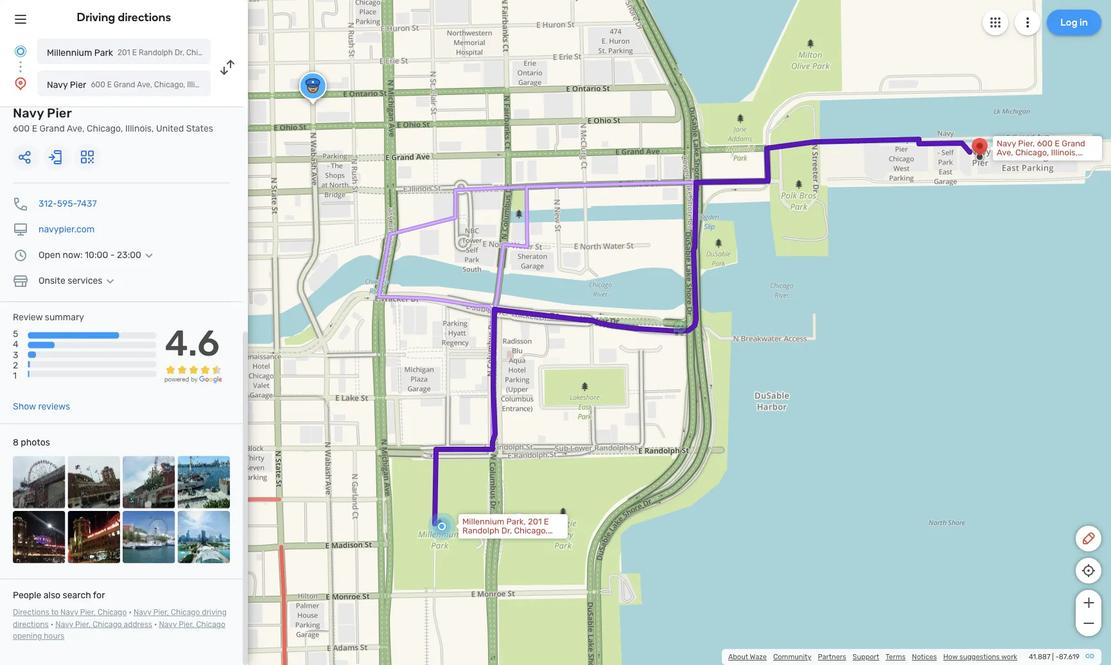 Task type: locate. For each thing, give the bounding box(es) containing it.
navypier.com
[[39, 224, 95, 235]]

8
[[13, 437, 19, 448]]

1 vertical spatial millennium
[[462, 517, 504, 527]]

chicago
[[98, 608, 127, 617], [171, 608, 200, 617], [93, 620, 122, 629], [196, 620, 225, 629]]

0 vertical spatial -
[[110, 250, 115, 260]]

2 horizontal spatial ave,
[[997, 148, 1013, 158]]

location image
[[13, 76, 28, 91]]

pencil image
[[1081, 531, 1096, 547]]

595-
[[57, 198, 77, 209]]

chicago for address
[[93, 620, 122, 629]]

1 horizontal spatial ave,
[[137, 80, 152, 89]]

grand
[[114, 80, 135, 89], [40, 123, 65, 134], [1062, 139, 1085, 149]]

states inside millennium park, 201 e randolph dr, chicago, illinois, united states
[[519, 535, 544, 545]]

states
[[239, 80, 263, 89], [186, 123, 213, 134], [1025, 157, 1050, 167], [519, 535, 544, 545]]

computer image
[[13, 222, 28, 237]]

pier,
[[1018, 139, 1035, 149], [80, 608, 96, 617], [153, 608, 169, 617], [75, 620, 91, 629], [179, 620, 194, 629]]

united
[[214, 80, 237, 89], [156, 123, 184, 134], [997, 157, 1023, 167], [491, 535, 517, 545]]

millennium inside millennium park, 201 e randolph dr, chicago, illinois, united states
[[462, 517, 504, 527]]

chicago inside navy pier, chicago driving directions
[[171, 608, 200, 617]]

open now: 10:00 - 23:00
[[39, 250, 141, 260]]

navy pier, chicago address link
[[55, 620, 152, 629]]

millennium park
[[47, 47, 113, 58]]

search
[[63, 590, 91, 601]]

1 horizontal spatial 600
[[91, 80, 105, 89]]

illinois, inside 'navy pier, 600 e grand ave, chicago, illinois, united states'
[[1051, 148, 1078, 158]]

millennium for millennium park
[[47, 47, 92, 58]]

terms
[[886, 653, 906, 662]]

2 horizontal spatial grand
[[1062, 139, 1085, 149]]

dr,
[[501, 526, 512, 536]]

millennium left park,
[[462, 517, 504, 527]]

87.619
[[1059, 653, 1080, 662]]

e
[[107, 80, 112, 89], [32, 123, 37, 134], [1055, 139, 1060, 149], [544, 517, 549, 527]]

directions to navy pier, chicago
[[13, 608, 127, 617]]

driving directions
[[77, 10, 171, 24]]

zoom out image
[[1081, 616, 1097, 631]]

600 inside 'navy pier, 600 e grand ave, chicago, illinois, united states'
[[1037, 139, 1053, 149]]

notices
[[912, 653, 937, 662]]

image 3 of navy pier, chicago image
[[123, 456, 175, 509]]

0 vertical spatial pier
[[70, 79, 86, 90]]

hours
[[44, 632, 64, 641]]

people
[[13, 590, 41, 601]]

312-595-7437
[[39, 198, 97, 209]]

chicago,
[[154, 80, 185, 89], [87, 123, 123, 134], [1015, 148, 1049, 158], [514, 526, 548, 536]]

directions down directions
[[13, 620, 49, 629]]

call image
[[13, 196, 28, 212]]

0 horizontal spatial grand
[[40, 123, 65, 134]]

clock image
[[13, 248, 28, 263]]

- right 10:00
[[110, 250, 115, 260]]

ave, inside 'navy pier, 600 e grand ave, chicago, illinois, united states'
[[997, 148, 1013, 158]]

onsite services button
[[39, 276, 118, 286]]

support link
[[853, 653, 879, 662]]

pier, for navy pier, 600 e grand ave, chicago, illinois, united states
[[1018, 139, 1035, 149]]

pier, inside navy pier, chicago opening hours
[[179, 620, 194, 629]]

2 vertical spatial ave,
[[997, 148, 1013, 158]]

show
[[13, 401, 36, 412]]

directions inside navy pier, chicago driving directions
[[13, 620, 49, 629]]

1 vertical spatial 600
[[13, 123, 30, 134]]

ave,
[[137, 80, 152, 89], [67, 123, 85, 134], [997, 148, 1013, 158]]

0 vertical spatial millennium
[[47, 47, 92, 58]]

grand inside 'navy pier, 600 e grand ave, chicago, illinois, united states'
[[1062, 139, 1085, 149]]

1 horizontal spatial -
[[1056, 653, 1059, 662]]

600
[[91, 80, 105, 89], [13, 123, 30, 134], [1037, 139, 1053, 149]]

open
[[39, 250, 60, 260]]

pier, for navy pier, chicago opening hours
[[179, 620, 194, 629]]

2 vertical spatial 600
[[1037, 139, 1053, 149]]

navy pier, chicago address
[[55, 620, 152, 629]]

8 photos
[[13, 437, 50, 448]]

0 vertical spatial 600
[[91, 80, 105, 89]]

review summary
[[13, 312, 84, 323]]

how suggestions work link
[[943, 653, 1017, 662]]

2 vertical spatial grand
[[1062, 139, 1085, 149]]

zoom in image
[[1081, 595, 1097, 611]]

0 horizontal spatial 600
[[13, 123, 30, 134]]

e inside millennium park, 201 e randolph dr, chicago, illinois, united states
[[544, 517, 549, 527]]

park,
[[506, 517, 526, 527]]

0 vertical spatial navy pier 600 e grand ave, chicago, illinois, united states
[[47, 79, 263, 90]]

millennium left park
[[47, 47, 92, 58]]

millennium for millennium park, 201 e randolph dr, chicago, illinois, united states
[[462, 517, 504, 527]]

millennium inside millennium park button
[[47, 47, 92, 58]]

1 vertical spatial navy pier 600 e grand ave, chicago, illinois, united states
[[13, 106, 213, 134]]

show reviews
[[13, 401, 70, 412]]

current location image
[[13, 44, 28, 59]]

0 horizontal spatial millennium
[[47, 47, 92, 58]]

0 vertical spatial grand
[[114, 80, 135, 89]]

1 horizontal spatial millennium
[[462, 517, 504, 527]]

united inside millennium park, 201 e randolph dr, chicago, illinois, united states
[[491, 535, 517, 545]]

1 vertical spatial ave,
[[67, 123, 85, 134]]

2
[[13, 360, 18, 370]]

review
[[13, 312, 43, 323]]

1 vertical spatial directions
[[13, 620, 49, 629]]

image 6 of navy pier, chicago image
[[68, 511, 120, 564]]

pier
[[70, 79, 86, 90], [47, 106, 72, 121]]

united inside 'navy pier, 600 e grand ave, chicago, illinois, united states'
[[997, 157, 1023, 167]]

states inside 'navy pier, 600 e grand ave, chicago, illinois, united states'
[[1025, 157, 1050, 167]]

5
[[13, 329, 18, 339]]

work
[[1001, 653, 1017, 662]]

directions
[[118, 10, 171, 24], [13, 620, 49, 629]]

0 horizontal spatial ave,
[[67, 123, 85, 134]]

2 horizontal spatial 600
[[1037, 139, 1053, 149]]

-
[[110, 250, 115, 260], [1056, 653, 1059, 662]]

waze
[[750, 653, 767, 662]]

navy
[[47, 79, 68, 90], [13, 106, 44, 121], [997, 139, 1016, 149], [60, 608, 78, 617], [134, 608, 151, 617], [55, 620, 73, 629], [159, 620, 177, 629]]

link image
[[1085, 651, 1095, 662]]

chicago for driving
[[171, 608, 200, 617]]

chicago, inside 'navy pier, 600 e grand ave, chicago, illinois, united states'
[[1015, 148, 1049, 158]]

chicago inside navy pier, chicago opening hours
[[196, 620, 225, 629]]

driving
[[77, 10, 115, 24]]

about waze link
[[728, 653, 767, 662]]

0 horizontal spatial -
[[110, 250, 115, 260]]

directions
[[13, 608, 49, 617]]

4.6
[[165, 322, 220, 365]]

0 horizontal spatial directions
[[13, 620, 49, 629]]

directions up millennium park button
[[118, 10, 171, 24]]

pier, inside 'navy pier, 600 e grand ave, chicago, illinois, united states'
[[1018, 139, 1035, 149]]

e inside 'navy pier, 600 e grand ave, chicago, illinois, united states'
[[1055, 139, 1060, 149]]

navy pier 600 e grand ave, chicago, illinois, united states
[[47, 79, 263, 90], [13, 106, 213, 134]]

illinois,
[[187, 80, 212, 89], [125, 123, 154, 134], [1051, 148, 1078, 158], [462, 535, 489, 545]]

address
[[124, 620, 152, 629]]

pier, inside navy pier, chicago driving directions
[[153, 608, 169, 617]]

illinois, inside millennium park, 201 e randolph dr, chicago, illinois, united states
[[462, 535, 489, 545]]

navy pier, chicago opening hours link
[[13, 620, 225, 641]]

1 horizontal spatial directions
[[118, 10, 171, 24]]

- right |
[[1056, 653, 1059, 662]]

photos
[[21, 437, 50, 448]]

millennium
[[47, 47, 92, 58], [462, 517, 504, 527]]

suggestions
[[960, 653, 1000, 662]]

chevron down image
[[141, 250, 157, 260]]



Task type: vqa. For each thing, say whether or not it's contained in the screenshot.
there
no



Task type: describe. For each thing, give the bounding box(es) containing it.
notices link
[[912, 653, 937, 662]]

about waze community partners support terms notices how suggestions work
[[728, 653, 1017, 662]]

people also search for
[[13, 590, 105, 601]]

image 1 of navy pier, chicago image
[[13, 456, 65, 509]]

1 vertical spatial grand
[[40, 123, 65, 134]]

23:00
[[117, 250, 141, 260]]

0 vertical spatial ave,
[[137, 80, 152, 89]]

pier, for navy pier, chicago address
[[75, 620, 91, 629]]

1
[[13, 370, 17, 381]]

5 4 3 2 1
[[13, 329, 18, 381]]

community
[[773, 653, 811, 662]]

41.887
[[1029, 653, 1050, 662]]

millennium park, 201 e randolph dr, chicago, illinois, united states
[[462, 517, 549, 545]]

navy inside navy pier, chicago opening hours
[[159, 620, 177, 629]]

1 vertical spatial -
[[1056, 653, 1059, 662]]

navypier.com link
[[39, 224, 95, 235]]

now:
[[63, 250, 83, 260]]

directions to navy pier, chicago link
[[13, 608, 127, 617]]

navy pier, chicago driving directions link
[[13, 608, 227, 629]]

navy inside navy pier, chicago driving directions
[[134, 608, 151, 617]]

chicago for opening
[[196, 620, 225, 629]]

millennium park button
[[37, 39, 211, 64]]

onsite
[[39, 276, 65, 286]]

navy pier, chicago driving directions
[[13, 608, 227, 629]]

navy inside 'navy pier, 600 e grand ave, chicago, illinois, united states'
[[997, 139, 1016, 149]]

partners
[[818, 653, 846, 662]]

open now: 10:00 - 23:00 button
[[39, 250, 157, 260]]

1 horizontal spatial grand
[[114, 80, 135, 89]]

summary
[[45, 312, 84, 323]]

image 4 of navy pier, chicago image
[[178, 456, 230, 509]]

how
[[943, 653, 958, 662]]

services
[[68, 276, 102, 286]]

312-595-7437 link
[[39, 198, 97, 209]]

pier, for navy pier, chicago driving directions
[[153, 608, 169, 617]]

also
[[44, 590, 60, 601]]

navy pier, 600 e grand ave, chicago, illinois, united states
[[997, 139, 1085, 167]]

312-
[[39, 198, 57, 209]]

chevron down image
[[102, 276, 118, 286]]

3
[[13, 350, 18, 360]]

reviews
[[38, 401, 70, 412]]

to
[[51, 608, 59, 617]]

for
[[93, 590, 105, 601]]

park
[[94, 47, 113, 58]]

7437
[[77, 198, 97, 209]]

opening
[[13, 632, 42, 641]]

store image
[[13, 273, 28, 289]]

support
[[853, 653, 879, 662]]

4
[[13, 339, 18, 350]]

10:00
[[85, 250, 108, 260]]

driving
[[202, 608, 227, 617]]

image 5 of navy pier, chicago image
[[13, 511, 65, 564]]

image 8 of navy pier, chicago image
[[178, 511, 230, 564]]

201
[[528, 517, 542, 527]]

1 vertical spatial pier
[[47, 106, 72, 121]]

navy pier, chicago opening hours
[[13, 620, 225, 641]]

|
[[1052, 653, 1054, 662]]

onsite services
[[39, 276, 102, 286]]

partners link
[[818, 653, 846, 662]]

41.887 | -87.619
[[1029, 653, 1080, 662]]

navy inside navy pier 600 e grand ave, chicago, illinois, united states
[[13, 106, 44, 121]]

image 7 of navy pier, chicago image
[[123, 511, 175, 564]]

community link
[[773, 653, 811, 662]]

chicago, inside millennium park, 201 e randolph dr, chicago, illinois, united states
[[514, 526, 548, 536]]

0 vertical spatial directions
[[118, 10, 171, 24]]

randolph
[[462, 526, 499, 536]]

terms link
[[886, 653, 906, 662]]

about
[[728, 653, 748, 662]]

image 2 of navy pier, chicago image
[[68, 456, 120, 509]]



